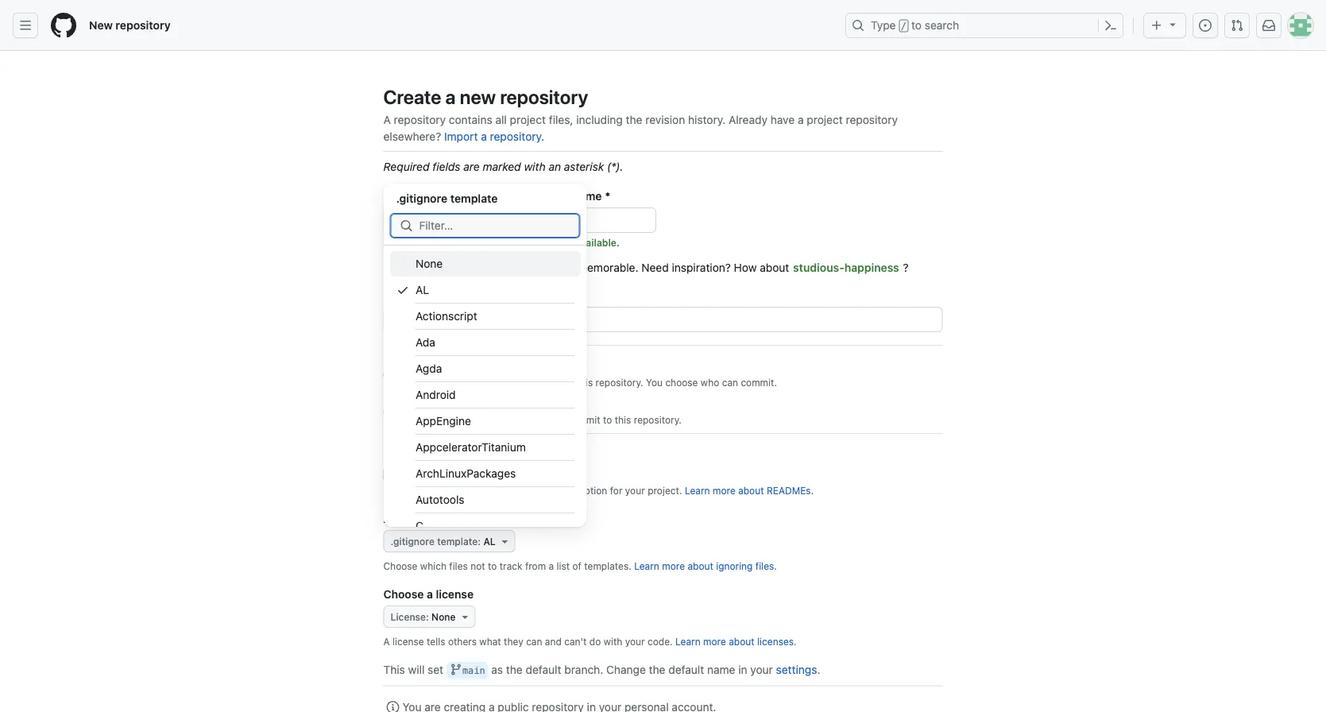 Task type: describe. For each thing, give the bounding box(es) containing it.
have
[[771, 113, 795, 126]]

others
[[448, 636, 477, 647]]

add .gitignore
[[384, 512, 459, 525]]

2 vertical spatial this
[[431, 448, 451, 461]]

fields
[[433, 160, 461, 173]]

1 default from the left
[[526, 663, 562, 676]]

none inside option
[[415, 257, 443, 270]]

template for .gitignore template : al
[[437, 536, 478, 547]]

great repository names are short and memorable. need inspiration? how about studious-happiness ?
[[384, 261, 909, 274]]

create a new repository
[[384, 86, 588, 108]]

choose for choose which files not to track from a list of templates. learn more about ignoring files.
[[384, 560, 418, 572]]

check image
[[396, 284, 409, 297]]

code.
[[648, 636, 673, 647]]

triangle down image up others
[[459, 611, 472, 623]]

create
[[384, 86, 441, 108]]

0 vertical spatial to
[[912, 19, 922, 32]]

already have a project repository elsewhere?
[[384, 113, 898, 143]]

c
[[415, 519, 423, 533]]

Private radio
[[384, 406, 396, 419]]

long
[[535, 485, 554, 496]]

choose a license
[[384, 587, 474, 601]]

choose which files not to track from a list of templates. learn more about ignoring files.
[[384, 560, 777, 572]]

a for a license tells others what they can and can't do with your code. learn more about licenses.
[[384, 636, 390, 647]]

(*).
[[607, 160, 624, 173]]

what
[[480, 636, 501, 647]]

about left ignoring
[[688, 560, 714, 572]]

not
[[471, 560, 485, 572]]

new
[[460, 86, 496, 108]]

.
[[818, 663, 821, 676]]

sc 9kayk9 0 image
[[387, 701, 399, 712]]

lock image
[[409, 401, 428, 420]]

issue opened image
[[1200, 19, 1212, 32]]

import a repository. link
[[444, 130, 545, 143]]

is inside add a readme file this is where you can write a long description for your project. learn more about readmes.
[[424, 485, 432, 496]]

1 vertical spatial your
[[625, 636, 645, 647]]

1 vertical spatial learn
[[635, 560, 660, 572]]

your inside add a readme file this is where you can write a long description for your project. learn more about readmes.
[[625, 485, 645, 496]]

about up in
[[729, 636, 755, 647]]

will
[[408, 663, 425, 676]]

with:
[[512, 448, 538, 461]]

file
[[485, 468, 502, 481]]

a up autotools
[[427, 468, 433, 481]]

check circle fill image
[[512, 238, 522, 247]]

choose for choose a license
[[384, 587, 424, 601]]

1 project from the left
[[510, 113, 546, 126]]

a inside the already have a project repository elsewhere?
[[798, 113, 804, 126]]

/ inside the type / to search
[[901, 21, 907, 32]]

2 vertical spatial your
[[751, 663, 773, 676]]

for
[[610, 485, 623, 496]]

history.
[[688, 113, 726, 126]]

applelee2
[[416, 213, 468, 227]]

1 vertical spatial more
[[662, 560, 685, 572]]

contains
[[449, 113, 493, 126]]

command palette image
[[1105, 19, 1118, 32]]

on
[[471, 377, 482, 388]]

required fields are marked with an asterisk (*).
[[384, 160, 624, 173]]

the left revision
[[626, 113, 643, 126]]

ada
[[415, 336, 435, 349]]

?
[[903, 261, 909, 274]]

about inside add a readme file this is where you can write a long description for your project. learn more about readmes.
[[739, 485, 764, 496]]

1 horizontal spatial al
[[484, 536, 496, 547]]

0 horizontal spatial :
[[426, 611, 429, 622]]

plus image
[[1151, 19, 1164, 32]]

public anyone on the internet can see this repository. you choose who can commit.
[[434, 360, 777, 388]]

new repository
[[89, 19, 171, 32]]

initialize
[[384, 448, 428, 461]]

great
[[384, 261, 412, 274]]

you
[[464, 485, 481, 496]]

learn more about licenses. link
[[676, 636, 797, 647]]

inspiration?
[[672, 261, 731, 274]]

notifications image
[[1263, 19, 1276, 32]]

from
[[525, 560, 546, 572]]

new
[[89, 19, 113, 32]]

learn more about ignoring files. link
[[635, 560, 777, 572]]

type
[[871, 19, 896, 32]]

import a repository.
[[444, 130, 545, 143]]

applelee2 button
[[384, 207, 494, 233]]

learn more about readmes. link
[[685, 485, 814, 496]]

project1
[[525, 237, 563, 248]]

appengine
[[415, 415, 471, 428]]

project.
[[648, 485, 682, 496]]

files,
[[549, 113, 574, 126]]

a left list
[[549, 560, 554, 572]]

agda
[[415, 362, 442, 375]]

this inside add a readme file this is where you can write a long description for your project. learn more about readmes.
[[403, 485, 422, 496]]

of
[[573, 560, 582, 572]]

0 vertical spatial repository.
[[490, 130, 545, 143]]

triangle down image up "track"
[[499, 535, 512, 548]]

repository inside the already have a project repository elsewhere?
[[846, 113, 898, 126]]

ignoring
[[716, 560, 753, 572]]

including
[[577, 113, 623, 126]]

commit.
[[741, 377, 777, 388]]

a for a repository contains all project files, including the revision history.
[[384, 113, 391, 126]]

marked
[[483, 160, 521, 173]]

a up license : none
[[427, 587, 433, 601]]

available.
[[576, 237, 620, 248]]

tells
[[427, 636, 446, 647]]

can inside the private you choose who can see and commit to this repository.
[[510, 414, 527, 425]]

al option
[[390, 277, 581, 303]]

this inside public anyone on the internet can see this repository. you choose who can commit.
[[577, 377, 593, 388]]

who inside public anyone on the internet can see this repository. you choose who can commit.
[[701, 377, 720, 388]]

Repository text field
[[513, 208, 656, 232]]

.gitignore for .gitignore template
[[396, 192, 448, 205]]

you inside public anyone on the internet can see this repository. you choose who can commit.
[[646, 377, 663, 388]]

1 vertical spatial name
[[707, 663, 736, 676]]

1 horizontal spatial license
[[436, 587, 474, 601]]

search image
[[400, 219, 413, 232]]

owner *
[[384, 189, 427, 202]]

short
[[526, 261, 553, 274]]

do
[[590, 636, 601, 647]]

who inside the private you choose who can see and commit to this repository.
[[489, 414, 508, 425]]

files
[[449, 560, 468, 572]]

add a readme file this is where you can write a long description for your project. learn more about readmes.
[[403, 468, 814, 496]]

description
[[384, 289, 448, 302]]

more inside add a readme file this is where you can write a long description for your project. learn more about readmes.
[[713, 485, 736, 496]]

.gitignore template : al
[[391, 536, 496, 547]]

1 vertical spatial are
[[507, 261, 523, 274]]

0 vertical spatial is
[[565, 237, 573, 248]]

private you choose who can see and commit to this repository.
[[434, 397, 682, 425]]

.gitignore for .gitignore template : al
[[391, 536, 435, 547]]

0 horizontal spatial name
[[573, 189, 602, 202]]

android
[[415, 388, 456, 401]]

add for add a readme file this is where you can write a long description for your project. learn more about readmes.
[[403, 468, 424, 481]]



Task type: locate. For each thing, give the bounding box(es) containing it.
1 horizontal spatial :
[[478, 536, 481, 547]]

in
[[739, 663, 748, 676]]

your right in
[[751, 663, 773, 676]]

2 choose from the top
[[384, 587, 424, 601]]

/ up none option
[[500, 207, 506, 230]]

can't
[[565, 636, 587, 647]]

2 vertical spatial to
[[488, 560, 497, 572]]

more right code. at the bottom of the page
[[704, 636, 726, 647]]

default down code. at the bottom of the page
[[669, 663, 704, 676]]

project
[[510, 113, 546, 126], [807, 113, 843, 126]]

.gitignore template
[[396, 192, 498, 205]]

c option
[[390, 514, 581, 539]]

this will set
[[384, 663, 444, 676]]

:
[[478, 536, 481, 547], [426, 611, 429, 622]]

1 vertical spatial none
[[432, 611, 456, 622]]

1 vertical spatial you
[[434, 414, 451, 425]]

repository. down all
[[490, 130, 545, 143]]

a down contains
[[481, 130, 487, 143]]

homepage image
[[51, 13, 76, 38]]

1 horizontal spatial name
[[707, 663, 736, 676]]

you inside the private you choose who can see and commit to this repository.
[[434, 414, 451, 425]]

1 vertical spatial this
[[384, 663, 405, 676]]

need
[[642, 261, 669, 274]]

0 vertical spatial add
[[403, 468, 424, 481]]

0 vertical spatial choose
[[666, 377, 698, 388]]

add inside add a readme file this is where you can write a long description for your project. learn more about readmes.
[[403, 468, 424, 481]]

1 vertical spatial al
[[484, 536, 496, 547]]

this right commit
[[615, 414, 631, 425]]

with left an
[[524, 160, 546, 173]]

0 horizontal spatial who
[[489, 414, 508, 425]]

2 project from the left
[[807, 113, 843, 126]]

0 vertical spatial more
[[713, 485, 736, 496]]

add for add .gitignore
[[384, 512, 405, 525]]

happiness
[[845, 261, 900, 274]]

studious-happiness button
[[793, 255, 900, 281]]

license down license
[[393, 636, 424, 647]]

private
[[434, 397, 472, 411]]

none up tells
[[432, 611, 456, 622]]

an
[[549, 160, 561, 173]]

import
[[444, 130, 478, 143]]

git pull request image
[[1231, 19, 1244, 32]]

to right commit
[[603, 414, 612, 425]]

your right for
[[625, 485, 645, 496]]

description
[[557, 485, 608, 496]]

can right internet
[[539, 377, 555, 388]]

and inside the private you choose who can see and commit to this repository.
[[548, 414, 565, 425]]

license : none
[[391, 611, 456, 622]]

a up this will set
[[384, 636, 390, 647]]

0 vertical spatial :
[[478, 536, 481, 547]]

1 vertical spatial .gitignore
[[408, 512, 459, 525]]

license
[[391, 611, 426, 622]]

this up commit
[[577, 377, 593, 388]]

0 horizontal spatial see
[[529, 414, 545, 425]]

about right how
[[760, 261, 790, 274]]

repository. inside public anyone on the internet can see this repository. you choose who can commit.
[[596, 377, 644, 388]]

can left 'commit.'
[[722, 377, 739, 388]]

1 vertical spatial repository.
[[596, 377, 644, 388]]

learn
[[685, 485, 710, 496], [635, 560, 660, 572], [676, 636, 701, 647]]

0 vertical spatial and
[[556, 261, 575, 274]]

/ right "type"
[[901, 21, 907, 32]]

al right check image
[[415, 283, 429, 297]]

owner
[[384, 189, 419, 202]]

git branch image
[[450, 663, 463, 676]]

with right 'do'
[[604, 636, 623, 647]]

1 vertical spatial this
[[615, 414, 631, 425]]

a license tells others what they can and can't do with your code. learn more about licenses.
[[384, 636, 797, 647]]

add down initialize at the bottom
[[403, 468, 424, 481]]

template up template filter text box
[[451, 192, 498, 205]]

0 vertical spatial are
[[464, 160, 480, 173]]

to left search
[[912, 19, 922, 32]]

2 vertical spatial more
[[704, 636, 726, 647]]

as the default branch. change the default name in your settings .
[[492, 663, 821, 676]]

learn right templates.
[[635, 560, 660, 572]]

this left will
[[384, 663, 405, 676]]

0 vertical spatial you
[[646, 377, 663, 388]]

to right the not
[[488, 560, 497, 572]]

1 horizontal spatial this
[[577, 377, 593, 388]]

0 horizontal spatial choose
[[454, 414, 486, 425]]

internet
[[502, 377, 537, 388]]

learn right project.
[[685, 485, 710, 496]]

1 vertical spatial to
[[603, 414, 612, 425]]

the down code. at the bottom of the page
[[649, 663, 666, 676]]

0 vertical spatial choose
[[384, 560, 418, 572]]

1 horizontal spatial is
[[565, 237, 573, 248]]

0 horizontal spatial this
[[431, 448, 451, 461]]

1 vertical spatial /
[[500, 207, 506, 230]]

2 vertical spatial and
[[545, 636, 562, 647]]

write
[[502, 485, 524, 496]]

more
[[713, 485, 736, 496], [662, 560, 685, 572], [704, 636, 726, 647]]

choose left 'commit.'
[[666, 377, 698, 388]]

all
[[496, 113, 507, 126]]

about left the readmes.
[[739, 485, 764, 496]]

can right they
[[526, 636, 543, 647]]

al inside option
[[415, 283, 429, 297]]

al up the not
[[484, 536, 496, 547]]

to inside the private you choose who can see and commit to this repository.
[[603, 414, 612, 425]]

see up with:
[[529, 414, 545, 425]]

branch.
[[565, 663, 604, 676]]

asterisk
[[564, 160, 604, 173]]

2 * from the left
[[605, 189, 611, 202]]

1 vertical spatial a
[[384, 636, 390, 647]]

template up files
[[437, 536, 478, 547]]

learn right code. at the bottom of the page
[[676, 636, 701, 647]]

1 vertical spatial see
[[529, 414, 545, 425]]

the right as
[[506, 663, 523, 676]]

0 horizontal spatial are
[[464, 160, 480, 173]]

settings
[[776, 663, 818, 676]]

the inside public anyone on the internet can see this repository. you choose who can commit.
[[484, 377, 499, 388]]

/
[[901, 21, 907, 32], [500, 207, 506, 230]]

the right on on the left of the page
[[484, 377, 499, 388]]

the
[[626, 113, 643, 126], [484, 377, 499, 388], [506, 663, 523, 676], [649, 663, 666, 676]]

2 horizontal spatial this
[[615, 414, 631, 425]]

archlinuxpackages
[[415, 467, 516, 480]]

1 vertical spatial template
[[437, 536, 478, 547]]

0 vertical spatial none
[[415, 257, 443, 270]]

1 vertical spatial license
[[393, 636, 424, 647]]

1 vertical spatial and
[[548, 414, 565, 425]]

name up repository 'text field'
[[573, 189, 602, 202]]

type / to search
[[871, 19, 960, 32]]

none option
[[390, 251, 581, 277]]

main
[[463, 665, 485, 676]]

1 vertical spatial is
[[424, 485, 432, 496]]

0 vertical spatial learn
[[685, 485, 710, 496]]

0 vertical spatial see
[[558, 377, 574, 388]]

choose up license
[[384, 587, 424, 601]]

1 horizontal spatial who
[[701, 377, 720, 388]]

required
[[384, 160, 430, 173]]

are right fields
[[464, 160, 480, 173]]

1 vertical spatial choose
[[454, 414, 486, 425]]

is right project1
[[565, 237, 573, 248]]

initialize this repository with:
[[384, 448, 538, 461]]

1 a from the top
[[384, 113, 391, 126]]

appceleratortitanium
[[415, 441, 526, 454]]

see
[[558, 377, 574, 388], [529, 414, 545, 425]]

a right have
[[798, 113, 804, 126]]

and left commit
[[548, 414, 565, 425]]

0 horizontal spatial license
[[393, 636, 424, 647]]

this up add .gitignore
[[403, 485, 422, 496]]

a left long
[[527, 485, 532, 496]]

who left 'commit.'
[[701, 377, 720, 388]]

1 horizontal spatial with
[[604, 636, 623, 647]]

.gitignore up applelee2 popup button
[[396, 192, 448, 205]]

who up appceleratortitanium
[[489, 414, 508, 425]]

templates.
[[585, 560, 632, 572]]

readme
[[436, 468, 483, 481]]

license
[[436, 587, 474, 601], [393, 636, 424, 647]]

0 vertical spatial .gitignore
[[396, 192, 448, 205]]

1 vertical spatial with
[[604, 636, 623, 647]]

more left ignoring
[[662, 560, 685, 572]]

repository. down public anyone on the internet can see this repository. you choose who can commit.
[[634, 414, 682, 425]]

names
[[470, 261, 504, 274]]

a up "elsewhere?"
[[384, 113, 391, 126]]

1 vertical spatial :
[[426, 611, 429, 622]]

triangle down image inside applelee2 popup button
[[474, 214, 487, 227]]

1 vertical spatial choose
[[384, 587, 424, 601]]

see inside the private you choose who can see and commit to this repository.
[[529, 414, 545, 425]]

default left branch.
[[526, 663, 562, 676]]

* right owner
[[422, 189, 427, 202]]

1 * from the left
[[422, 189, 427, 202]]

0 horizontal spatial to
[[488, 560, 497, 572]]

a left the new
[[446, 86, 456, 108]]

project right all
[[510, 113, 546, 126]]

license down files
[[436, 587, 474, 601]]

memorable.
[[578, 261, 639, 274]]

can inside add a readme file this is where you can write a long description for your project. learn more about readmes.
[[483, 485, 499, 496]]

1 horizontal spatial *
[[605, 189, 611, 202]]

* down (*).
[[605, 189, 611, 202]]

can up with:
[[510, 414, 527, 425]]

revision
[[646, 113, 685, 126]]

0 horizontal spatial you
[[434, 414, 451, 425]]

1 horizontal spatial /
[[901, 21, 907, 32]]

this up readme
[[431, 448, 451, 461]]

0 vertical spatial a
[[384, 113, 391, 126]]

see up the private you choose who can see and commit to this repository.
[[558, 377, 574, 388]]

repo image
[[409, 363, 428, 383]]

choose down private
[[454, 414, 486, 425]]

files.
[[756, 560, 777, 572]]

1 horizontal spatial choose
[[666, 377, 698, 388]]

none
[[415, 257, 443, 270], [432, 611, 456, 622]]

your left code. at the bottom of the page
[[625, 636, 645, 647]]

you
[[646, 377, 663, 388], [434, 414, 451, 425]]

name left in
[[707, 663, 736, 676]]

autotools
[[415, 493, 464, 506]]

elsewhere?
[[384, 130, 441, 143]]

1 choose from the top
[[384, 560, 418, 572]]

: up the not
[[478, 536, 481, 547]]

0 vertical spatial template
[[451, 192, 498, 205]]

0 vertical spatial this
[[577, 377, 593, 388]]

2 vertical spatial .gitignore
[[391, 536, 435, 547]]

0 horizontal spatial *
[[422, 189, 427, 202]]

1 vertical spatial who
[[489, 414, 508, 425]]

0 vertical spatial with
[[524, 160, 546, 173]]

they
[[504, 636, 524, 647]]

2 vertical spatial repository.
[[634, 414, 682, 425]]

0 vertical spatial this
[[403, 485, 422, 496]]

Add a README file checkbox
[[384, 468, 396, 481]]

0 vertical spatial license
[[436, 587, 474, 601]]

more right project.
[[713, 485, 736, 496]]

list
[[557, 560, 570, 572]]

0 vertical spatial /
[[901, 21, 907, 32]]

.gitignore down c
[[391, 536, 435, 547]]

0 vertical spatial your
[[625, 485, 645, 496]]

repository. inside the private you choose who can see and commit to this repository.
[[634, 414, 682, 425]]

None text field
[[384, 308, 942, 331]]

1 horizontal spatial see
[[558, 377, 574, 388]]

triangle down image
[[1167, 18, 1180, 31], [474, 214, 487, 227], [499, 535, 512, 548], [459, 611, 472, 623]]

licenses.
[[758, 636, 797, 647]]

1 horizontal spatial are
[[507, 261, 523, 274]]

where
[[434, 485, 462, 496]]

.gitignore down autotools
[[408, 512, 459, 525]]

a repository contains all project files, including the revision history.
[[384, 113, 726, 126]]

0 horizontal spatial project
[[510, 113, 546, 126]]

0 horizontal spatial with
[[524, 160, 546, 173]]

track
[[500, 560, 523, 572]]

2 a from the top
[[384, 636, 390, 647]]

are left short
[[507, 261, 523, 274]]

1 horizontal spatial you
[[646, 377, 663, 388]]

project1 is available.
[[525, 237, 620, 248]]

choose inside public anyone on the internet can see this repository. you choose who can commit.
[[666, 377, 698, 388]]

1 horizontal spatial project
[[807, 113, 843, 126]]

2 horizontal spatial to
[[912, 19, 922, 32]]

default
[[526, 663, 562, 676], [669, 663, 704, 676]]

Template filter text field
[[419, 214, 580, 238]]

template for .gitignore template
[[451, 192, 498, 205]]

change
[[607, 663, 646, 676]]

are
[[464, 160, 480, 173], [507, 261, 523, 274]]

0 horizontal spatial default
[[526, 663, 562, 676]]

choose inside the private you choose who can see and commit to this repository.
[[454, 414, 486, 425]]

: down "choose a license"
[[426, 611, 429, 622]]

project right have
[[807, 113, 843, 126]]

choose left which
[[384, 560, 418, 572]]

1 horizontal spatial default
[[669, 663, 704, 676]]

0 vertical spatial who
[[701, 377, 720, 388]]

2 vertical spatial learn
[[676, 636, 701, 647]]

studious-
[[793, 261, 845, 274]]

can down file
[[483, 485, 499, 496]]

none right great
[[415, 257, 443, 270]]

search
[[925, 19, 960, 32]]

a
[[384, 113, 391, 126], [384, 636, 390, 647]]

repository name *
[[512, 189, 611, 202]]

repository. up commit
[[596, 377, 644, 388]]

triangle down image right applelee2
[[474, 214, 487, 227]]

commit
[[567, 414, 601, 425]]

2 default from the left
[[669, 663, 704, 676]]

learn inside add a readme file this is where you can write a long description for your project. learn more about readmes.
[[685, 485, 710, 496]]

0 vertical spatial name
[[573, 189, 602, 202]]

0 horizontal spatial al
[[415, 283, 429, 297]]

and right short
[[556, 261, 575, 274]]

Public radio
[[384, 368, 396, 381]]

triangle down image right 'plus' icon
[[1167, 18, 1180, 31]]

and left 'can't'
[[545, 636, 562, 647]]

choose
[[384, 560, 418, 572], [384, 587, 424, 601]]

1 vertical spatial add
[[384, 512, 405, 525]]

0 vertical spatial al
[[415, 283, 429, 297]]

anyone
[[434, 377, 468, 388]]

is left where
[[424, 485, 432, 496]]

add left c
[[384, 512, 405, 525]]

is
[[565, 237, 573, 248], [424, 485, 432, 496]]

see inside public anyone on the internet can see this repository. you choose who can commit.
[[558, 377, 574, 388]]

*
[[422, 189, 427, 202], [605, 189, 611, 202]]

project inside the already have a project repository elsewhere?
[[807, 113, 843, 126]]

set
[[428, 663, 444, 676]]

repository.
[[490, 130, 545, 143], [596, 377, 644, 388], [634, 414, 682, 425]]

this
[[577, 377, 593, 388], [615, 414, 631, 425], [431, 448, 451, 461]]

this inside the private you choose who can see and commit to this repository.
[[615, 414, 631, 425]]

0 horizontal spatial is
[[424, 485, 432, 496]]

1 horizontal spatial to
[[603, 414, 612, 425]]

0 horizontal spatial /
[[500, 207, 506, 230]]



Task type: vqa. For each thing, say whether or not it's contained in the screenshot.
Review requests
no



